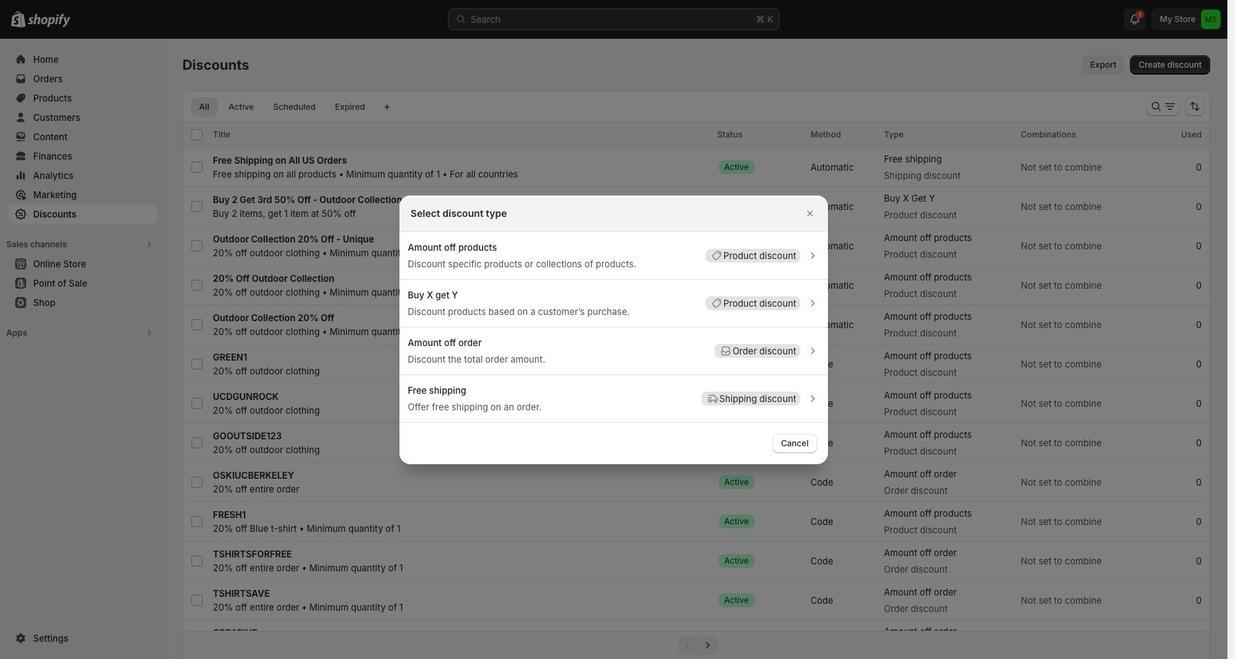Task type: locate. For each thing, give the bounding box(es) containing it.
dialog
[[0, 195, 1228, 464]]

pagination element
[[182, 631, 1210, 659]]

shopify image
[[28, 14, 71, 28]]

tab list
[[188, 97, 376, 117]]



Task type: vqa. For each thing, say whether or not it's contained in the screenshot.
on to the left
no



